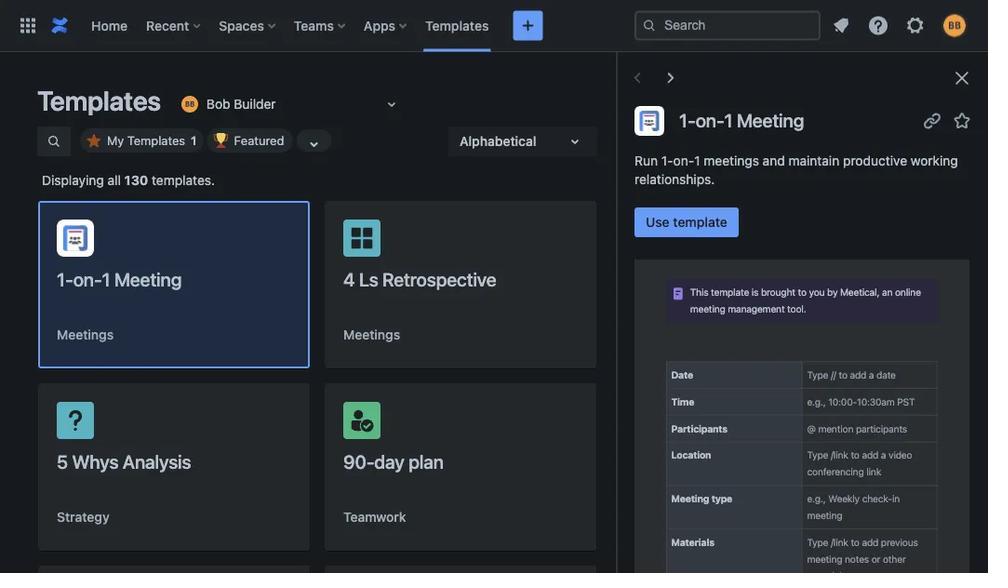 Task type: vqa. For each thing, say whether or not it's contained in the screenshot.
like
no



Task type: locate. For each thing, give the bounding box(es) containing it.
relationships.
[[635, 172, 715, 187]]

1 meetings button from the left
[[57, 326, 114, 344]]

1 vertical spatial on-
[[674, 153, 695, 169]]

on-
[[696, 109, 725, 131], [674, 153, 695, 169], [73, 268, 102, 290]]

banner containing home
[[0, 0, 989, 52]]

spaces
[[219, 18, 264, 33]]

spaces button
[[213, 11, 283, 40]]

and
[[763, 153, 785, 169]]

retrospective
[[383, 268, 497, 290]]

130
[[124, 173, 148, 188]]

displaying all 130 templates.
[[42, 173, 215, 188]]

meetings for ls
[[344, 327, 400, 343]]

4
[[344, 268, 355, 290]]

0 vertical spatial on-
[[696, 109, 725, 131]]

next template image
[[660, 67, 682, 89]]

1 vertical spatial meeting
[[114, 268, 182, 290]]

meeting
[[737, 109, 805, 131], [114, 268, 182, 290]]

1 horizontal spatial meetings
[[344, 327, 400, 343]]

teamwork button
[[344, 508, 406, 527]]

alphabetical button
[[449, 127, 598, 156]]

strategy button
[[57, 508, 110, 527]]

featured button
[[207, 128, 293, 153]]

0 vertical spatial templates
[[425, 18, 489, 33]]

None text field
[[179, 95, 182, 114]]

Search field
[[635, 11, 821, 40]]

2 vertical spatial templates
[[127, 134, 185, 148]]

0 horizontal spatial meetings button
[[57, 326, 114, 344]]

5
[[57, 451, 68, 472]]

search image
[[642, 18, 657, 33]]

home link
[[86, 11, 133, 40]]

global element
[[11, 0, 635, 52]]

templates up 'my'
[[37, 85, 161, 116]]

templates left create content image
[[425, 18, 489, 33]]

2 horizontal spatial 1-
[[680, 109, 696, 131]]

appswitcher icon image
[[17, 14, 39, 37]]

use template
[[646, 215, 728, 230]]

1-
[[680, 109, 696, 131], [662, 153, 674, 169], [57, 268, 73, 290]]

working
[[911, 153, 959, 169]]

1 horizontal spatial on-
[[674, 153, 695, 169]]

1 meetings from the left
[[57, 327, 114, 343]]

1-on-1 meeting
[[680, 109, 805, 131], [57, 268, 182, 290]]

0 horizontal spatial 1-on-1 meeting
[[57, 268, 182, 290]]

2 vertical spatial on-
[[73, 268, 102, 290]]

banner
[[0, 0, 989, 52]]

analysis
[[123, 451, 191, 472]]

1 horizontal spatial 1-on-1 meeting
[[680, 109, 805, 131]]

meetings button for ls
[[344, 326, 400, 344]]

templates right 'my'
[[127, 134, 185, 148]]

teams button
[[288, 11, 353, 40]]

2 meetings button from the left
[[344, 326, 400, 344]]

4 ls retrospective
[[344, 268, 497, 290]]

day
[[375, 451, 405, 472]]

2 meetings from the left
[[344, 327, 400, 343]]

templates inside 'global' "element"
[[425, 18, 489, 33]]

1
[[725, 109, 733, 131], [191, 134, 197, 148], [695, 153, 701, 169], [102, 268, 110, 290]]

alphabetical
[[460, 134, 537, 149]]

1 horizontal spatial meetings button
[[344, 326, 400, 344]]

1 horizontal spatial meeting
[[737, 109, 805, 131]]

1 vertical spatial 1-on-1 meeting
[[57, 268, 182, 290]]

1 vertical spatial 1-
[[662, 153, 674, 169]]

confluence image
[[48, 14, 71, 37], [48, 14, 71, 37]]

2 horizontal spatial on-
[[696, 109, 725, 131]]

meetings
[[57, 327, 114, 343], [344, 327, 400, 343]]

my templates
[[107, 134, 185, 148]]

1 horizontal spatial 1-
[[662, 153, 674, 169]]

0 horizontal spatial meeting
[[114, 268, 182, 290]]

open image
[[381, 93, 403, 115]]

0 vertical spatial 1-
[[680, 109, 696, 131]]

open search bar image
[[47, 134, 61, 149]]

0 horizontal spatial 1-
[[57, 268, 73, 290]]

0 horizontal spatial meetings
[[57, 327, 114, 343]]

templates
[[425, 18, 489, 33], [37, 85, 161, 116], [127, 134, 185, 148]]

use template button
[[635, 208, 739, 237]]

meetings button
[[57, 326, 114, 344], [344, 326, 400, 344]]

all
[[108, 173, 121, 188]]

recent button
[[141, 11, 208, 40]]

settings icon image
[[905, 14, 927, 37]]



Task type: describe. For each thing, give the bounding box(es) containing it.
close image
[[951, 67, 974, 89]]

displaying
[[42, 173, 104, 188]]

templates.
[[152, 173, 215, 188]]

productive
[[843, 153, 908, 169]]

ls
[[359, 268, 378, 290]]

templates link
[[420, 11, 495, 40]]

teams
[[294, 18, 334, 33]]

90-
[[344, 451, 375, 472]]

maintain
[[789, 153, 840, 169]]

strategy
[[57, 510, 110, 525]]

1- inside run 1-on-1 meetings and maintain productive working relationships.
[[662, 153, 674, 169]]

create content image
[[517, 14, 539, 37]]

previous template image
[[627, 67, 649, 89]]

help icon image
[[868, 14, 890, 37]]

plan
[[409, 451, 444, 472]]

recent
[[146, 18, 189, 33]]

more categories image
[[303, 133, 325, 155]]

meetings button for on-
[[57, 326, 114, 344]]

share link image
[[922, 109, 944, 132]]

5 whys analysis
[[57, 451, 191, 472]]

template
[[673, 215, 728, 230]]

home
[[91, 18, 128, 33]]

apps
[[364, 18, 396, 33]]

use
[[646, 215, 670, 230]]

0 horizontal spatial on-
[[73, 268, 102, 290]]

apps button
[[358, 11, 414, 40]]

my
[[107, 134, 124, 148]]

0 vertical spatial 1-on-1 meeting
[[680, 109, 805, 131]]

90-day plan
[[344, 451, 444, 472]]

star 1-on-1 meeting image
[[951, 109, 974, 132]]

teamwork
[[344, 510, 406, 525]]

run
[[635, 153, 658, 169]]

bob builder
[[207, 96, 276, 112]]

bob
[[207, 96, 230, 112]]

2 vertical spatial 1-
[[57, 268, 73, 290]]

builder
[[234, 96, 276, 112]]

0 vertical spatial meeting
[[737, 109, 805, 131]]

1 vertical spatial templates
[[37, 85, 161, 116]]

run 1-on-1 meetings and maintain productive working relationships.
[[635, 153, 959, 187]]

meetings
[[704, 153, 760, 169]]

featured
[[234, 134, 284, 148]]

on- inside run 1-on-1 meetings and maintain productive working relationships.
[[674, 153, 695, 169]]

meetings for on-
[[57, 327, 114, 343]]

1 inside run 1-on-1 meetings and maintain productive working relationships.
[[695, 153, 701, 169]]

notification icon image
[[830, 14, 853, 37]]

whys
[[72, 451, 119, 472]]



